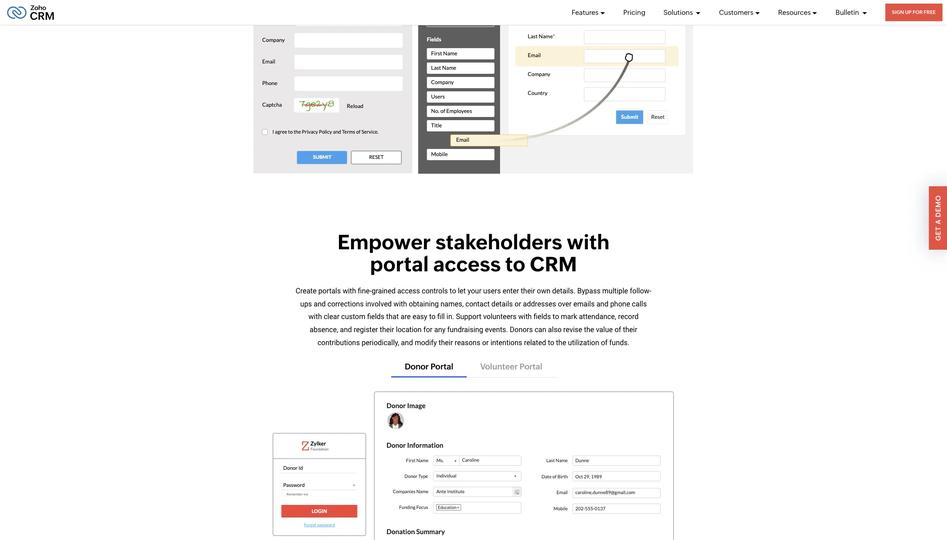 Task type: describe. For each thing, give the bounding box(es) containing it.
contact
[[466, 300, 490, 308]]

details
[[492, 300, 513, 308]]

clear
[[324, 313, 340, 321]]

pricing
[[623, 8, 646, 16]]

reasons
[[455, 339, 481, 347]]

fill
[[437, 313, 445, 321]]

your
[[468, 287, 482, 295]]

custom
[[341, 313, 365, 321]]

easy
[[413, 313, 427, 321]]

empower stakeholders with portal access to crm
[[338, 230, 610, 276]]

their down that
[[380, 326, 394, 334]]

also
[[548, 326, 562, 334]]

customers
[[719, 8, 754, 16]]

calls
[[632, 300, 647, 308]]

their down any
[[439, 339, 453, 347]]

empower
[[338, 230, 431, 254]]

0 vertical spatial or
[[515, 300, 521, 308]]

1 vertical spatial the
[[556, 339, 566, 347]]

with inside empower stakeholders with portal access to crm
[[567, 230, 610, 254]]

register
[[354, 326, 378, 334]]

addresses
[[523, 300, 556, 308]]

solutions
[[664, 8, 694, 16]]

and right ups on the bottom
[[314, 300, 326, 308]]

sign
[[892, 9, 904, 15]]

volunteer portal
[[480, 362, 542, 371]]

0 horizontal spatial or
[[482, 339, 489, 347]]

fine-
[[358, 287, 372, 295]]

obtaining
[[409, 300, 439, 308]]

create
[[296, 287, 317, 295]]

mark
[[561, 313, 577, 321]]

assign and track jobs image
[[249, 0, 699, 178]]

in.
[[447, 313, 454, 321]]

that
[[386, 313, 399, 321]]

modify
[[415, 339, 437, 347]]

bulletin link
[[836, 0, 867, 25]]

features link
[[572, 0, 605, 25]]

up
[[905, 9, 912, 15]]

features
[[572, 8, 599, 16]]

to inside empower stakeholders with portal access to crm
[[505, 253, 526, 276]]

own
[[537, 287, 551, 295]]

revise
[[563, 326, 582, 334]]

volunteer
[[480, 362, 518, 371]]

for
[[913, 9, 923, 15]]

stakeholders
[[436, 230, 562, 254]]

grained
[[372, 287, 396, 295]]

manage all your documents in a central place image
[[271, 389, 676, 540]]

2 fields from the left
[[534, 313, 551, 321]]

and up contributions
[[340, 326, 352, 334]]

resources link
[[778, 0, 818, 25]]

are
[[401, 313, 411, 321]]

to up also
[[553, 313, 559, 321]]

events.
[[485, 326, 508, 334]]

and up attendance,
[[597, 300, 609, 308]]

related
[[524, 339, 546, 347]]

free
[[924, 9, 936, 15]]

get a demo
[[935, 195, 942, 241]]

solutions link
[[664, 0, 701, 25]]

ups
[[300, 300, 312, 308]]

over
[[558, 300, 572, 308]]

funds.
[[610, 339, 630, 347]]

portals
[[318, 287, 341, 295]]

donor
[[405, 362, 429, 371]]

access inside empower stakeholders with portal access to crm
[[433, 253, 501, 276]]

for
[[424, 326, 433, 334]]

emails
[[574, 300, 595, 308]]

portal for donor portal
[[431, 362, 453, 371]]

0 vertical spatial the
[[584, 326, 594, 334]]

bulletin
[[836, 8, 861, 16]]

record
[[618, 313, 639, 321]]

involved
[[366, 300, 392, 308]]

volunteers
[[483, 313, 517, 321]]



Task type: locate. For each thing, give the bounding box(es) containing it.
bypass
[[577, 287, 601, 295]]

1 vertical spatial or
[[482, 339, 489, 347]]

or down enter
[[515, 300, 521, 308]]

portal
[[431, 362, 453, 371], [520, 362, 542, 371]]

1 horizontal spatial the
[[584, 326, 594, 334]]

location
[[396, 326, 422, 334]]

the up utilization
[[584, 326, 594, 334]]

users
[[483, 287, 501, 295]]

fundraising
[[447, 326, 483, 334]]

sign up for free
[[892, 9, 936, 15]]

0 vertical spatial access
[[433, 253, 501, 276]]

0 vertical spatial of
[[615, 326, 621, 334]]

or down events.
[[482, 339, 489, 347]]

resources
[[778, 8, 811, 16]]

the down also
[[556, 339, 566, 347]]

access inside create portals with fine-grained access controls to let your users enter their own details. bypass multiple follow- ups and corrections involved with obtaining names, contact details or addresses over emails and phone calls with clear custom fields that are easy to fill in. support volunteers with fields to mark attendance, record absence, and register their location for any fundraising events. donors can also revise the value of their contributions periodically, and modify their reasons or intentions related to the utilization of funds.
[[397, 287, 420, 295]]

0 horizontal spatial the
[[556, 339, 566, 347]]

demo
[[935, 195, 942, 217]]

to up enter
[[505, 253, 526, 276]]

1 vertical spatial of
[[601, 339, 608, 347]]

to down also
[[548, 339, 554, 347]]

access
[[433, 253, 501, 276], [397, 287, 420, 295]]

can
[[535, 326, 546, 334]]

and
[[314, 300, 326, 308], [597, 300, 609, 308], [340, 326, 352, 334], [401, 339, 413, 347]]

portal for volunteer portal
[[520, 362, 542, 371]]

follow-
[[630, 287, 652, 295]]

names,
[[441, 300, 464, 308]]

0 horizontal spatial of
[[601, 339, 608, 347]]

fields down involved
[[367, 313, 385, 321]]

1 vertical spatial access
[[397, 287, 420, 295]]

to left let
[[450, 287, 456, 295]]

donors
[[510, 326, 533, 334]]

pricing link
[[623, 0, 646, 25]]

1 horizontal spatial fields
[[534, 313, 551, 321]]

absence,
[[310, 326, 338, 334]]

intentions
[[491, 339, 522, 347]]

0 horizontal spatial fields
[[367, 313, 385, 321]]

with
[[567, 230, 610, 254], [343, 287, 356, 295], [394, 300, 407, 308], [309, 313, 322, 321], [518, 313, 532, 321]]

0 horizontal spatial access
[[397, 287, 420, 295]]

portal
[[370, 253, 429, 276]]

1 horizontal spatial of
[[615, 326, 621, 334]]

1 horizontal spatial or
[[515, 300, 521, 308]]

manage all your finances in a central place image
[[271, 389, 676, 540]]

crm
[[530, 253, 577, 276]]

portal right "donor"
[[431, 362, 453, 371]]

their down record
[[623, 326, 638, 334]]

fields up can
[[534, 313, 551, 321]]

a
[[935, 219, 942, 225]]

0 horizontal spatial portal
[[431, 362, 453, 371]]

to
[[505, 253, 526, 276], [450, 287, 456, 295], [429, 313, 436, 321], [553, 313, 559, 321], [548, 339, 554, 347]]

or
[[515, 300, 521, 308], [482, 339, 489, 347]]

details.
[[552, 287, 576, 295]]

1 fields from the left
[[367, 313, 385, 321]]

1 portal from the left
[[431, 362, 453, 371]]

their left 'own'
[[521, 287, 535, 295]]

corrections
[[328, 300, 364, 308]]

fields
[[367, 313, 385, 321], [534, 313, 551, 321]]

utilization
[[568, 339, 599, 347]]

of
[[615, 326, 621, 334], [601, 339, 608, 347]]

get a demo link
[[929, 186, 947, 250]]

2 portal from the left
[[520, 362, 542, 371]]

the
[[584, 326, 594, 334], [556, 339, 566, 347]]

multiple
[[602, 287, 628, 295]]

value
[[596, 326, 613, 334]]

portal down related
[[520, 362, 542, 371]]

access up obtaining
[[397, 287, 420, 295]]

access up let
[[433, 253, 501, 276]]

contributions
[[318, 339, 360, 347]]

attendance,
[[579, 313, 616, 321]]

zoho crm logo image
[[7, 2, 55, 22]]

get
[[935, 226, 942, 241]]

enter
[[503, 287, 519, 295]]

their
[[521, 287, 535, 295], [380, 326, 394, 334], [623, 326, 638, 334], [439, 339, 453, 347]]

donor portal
[[405, 362, 453, 371]]

controls
[[422, 287, 448, 295]]

1 horizontal spatial access
[[433, 253, 501, 276]]

sign up for free link
[[885, 4, 943, 21]]

to left fill
[[429, 313, 436, 321]]

create portals with fine-grained access controls to let your users enter their own details. bypass multiple follow- ups and corrections involved with obtaining names, contact details or addresses over emails and phone calls with clear custom fields that are easy to fill in. support volunteers with fields to mark attendance, record absence, and register their location for any fundraising events. donors can also revise the value of their contributions periodically, and modify their reasons or intentions related to the utilization of funds.
[[296, 287, 652, 347]]

support
[[456, 313, 482, 321]]

1 horizontal spatial portal
[[520, 362, 542, 371]]

phone
[[610, 300, 630, 308]]

periodically,
[[362, 339, 399, 347]]

and down location
[[401, 339, 413, 347]]

of down value in the right of the page
[[601, 339, 608, 347]]

let
[[458, 287, 466, 295]]

any
[[434, 326, 446, 334]]

of up funds.
[[615, 326, 621, 334]]



Task type: vqa. For each thing, say whether or not it's contained in the screenshot.
journey
no



